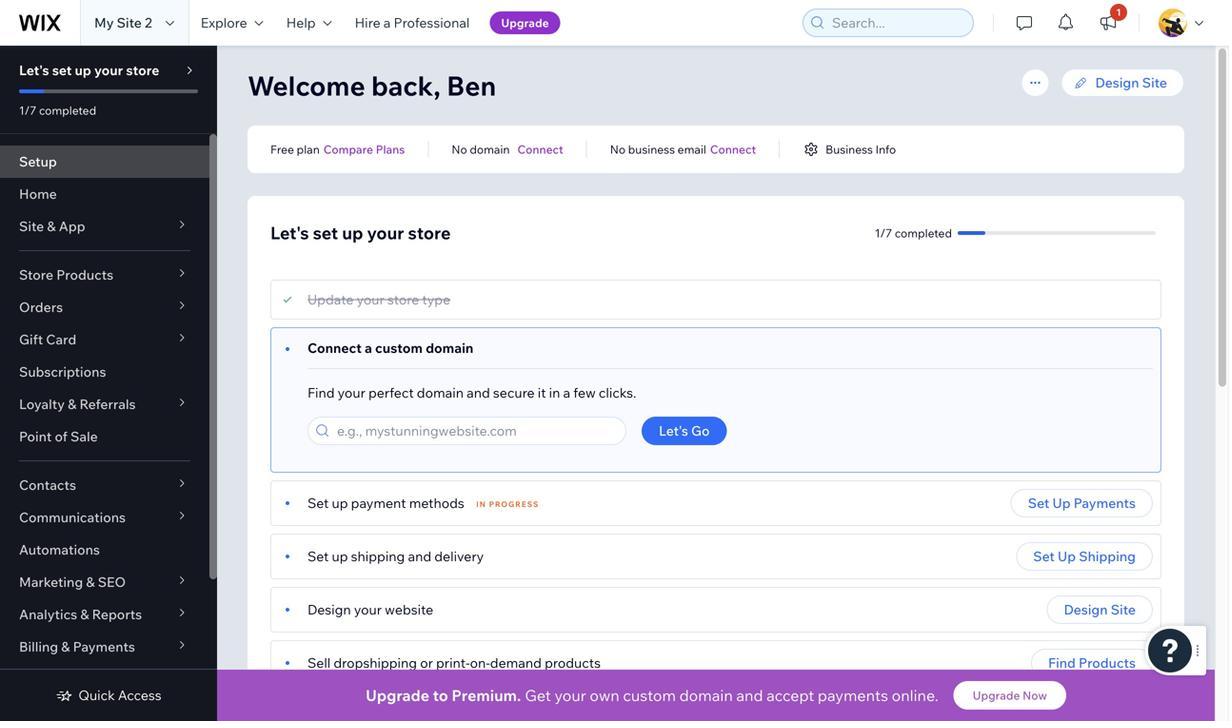 Task type: vqa. For each thing, say whether or not it's contained in the screenshot.


Task type: locate. For each thing, give the bounding box(es) containing it.
design site down shipping
[[1064, 602, 1136, 618]]

2 vertical spatial store
[[387, 291, 419, 308]]

0 vertical spatial a
[[383, 14, 391, 31]]

your
[[94, 62, 123, 79], [367, 222, 404, 244], [357, 291, 384, 308], [338, 385, 365, 401], [354, 602, 382, 618], [554, 686, 586, 705]]

set for set up shipping
[[1033, 548, 1055, 565]]

1 horizontal spatial 1/7
[[875, 226, 892, 240]]

payments
[[1074, 495, 1136, 512], [73, 639, 135, 655]]

up
[[75, 62, 91, 79], [342, 222, 363, 244], [332, 495, 348, 512], [332, 548, 348, 565]]

let's left "go"
[[659, 423, 688, 439]]

marketing
[[19, 574, 83, 591]]

0 horizontal spatial let's set up your store
[[19, 62, 159, 79]]

business
[[825, 142, 873, 157]]

set inside sidebar element
[[52, 62, 72, 79]]

communications
[[19, 509, 126, 526]]

1 horizontal spatial payments
[[1074, 495, 1136, 512]]

and left secure
[[467, 385, 490, 401]]

and left accept
[[736, 686, 763, 705]]

explore
[[201, 14, 247, 31]]

1 horizontal spatial a
[[383, 14, 391, 31]]

set up update
[[313, 222, 338, 244]]

your left the "website"
[[354, 602, 382, 618]]

billing
[[19, 639, 58, 655]]

1 vertical spatial and
[[408, 548, 431, 565]]

1 horizontal spatial and
[[467, 385, 490, 401]]

plan
[[297, 142, 320, 157]]

no domain connect
[[452, 142, 563, 157]]

now
[[1023, 689, 1047, 703]]

2 vertical spatial and
[[736, 686, 763, 705]]

0 vertical spatial custom
[[375, 340, 423, 357]]

1 no from the left
[[452, 142, 467, 157]]

2 no from the left
[[610, 142, 626, 157]]

up for payments
[[1052, 495, 1071, 512]]

your left perfect
[[338, 385, 365, 401]]

payments inside popup button
[[73, 639, 135, 655]]

0 vertical spatial store
[[126, 62, 159, 79]]

connect link
[[517, 141, 563, 158], [710, 141, 756, 158]]

store left type
[[387, 291, 419, 308]]

business info
[[825, 142, 896, 157]]

ben
[[447, 69, 496, 102]]

1 vertical spatial custom
[[623, 686, 676, 705]]

0 horizontal spatial connect
[[307, 340, 362, 357]]

in
[[549, 385, 560, 401]]

no down ben
[[452, 142, 467, 157]]

your right update
[[357, 291, 384, 308]]

products down design site button
[[1079, 655, 1136, 672]]

a right hire
[[383, 14, 391, 31]]

loyalty
[[19, 396, 65, 413]]

0 horizontal spatial connect link
[[517, 141, 563, 158]]

loyalty & referrals button
[[0, 388, 209, 421]]

1 horizontal spatial custom
[[623, 686, 676, 705]]

site & app
[[19, 218, 85, 235]]

set up shipping and delivery
[[307, 548, 484, 565]]

up left payment at the left of the page
[[332, 495, 348, 512]]

contacts button
[[0, 469, 209, 502]]

&
[[47, 218, 56, 235], [68, 396, 77, 413], [86, 574, 95, 591], [80, 606, 89, 623], [61, 639, 70, 655]]

0 horizontal spatial a
[[365, 340, 372, 357]]

let's set up your store up update your store type
[[270, 222, 451, 244]]

1 horizontal spatial set
[[313, 222, 338, 244]]

domain
[[470, 142, 510, 157], [426, 340, 473, 357], [417, 385, 464, 401], [679, 686, 733, 705]]

orders
[[19, 299, 63, 316]]

0 horizontal spatial 1/7
[[19, 103, 36, 118]]

0 horizontal spatial find
[[307, 385, 335, 401]]

0 horizontal spatial completed
[[39, 103, 96, 118]]

subscriptions
[[19, 364, 106, 380]]

1/7 down info
[[875, 226, 892, 240]]

upgrade inside "button"
[[973, 689, 1020, 703]]

1 vertical spatial completed
[[895, 226, 952, 240]]

shipping
[[1079, 548, 1136, 565]]

a down update your store type
[[365, 340, 372, 357]]

0 vertical spatial 1/7
[[19, 103, 36, 118]]

and
[[467, 385, 490, 401], [408, 548, 431, 565], [736, 686, 763, 705]]

1 horizontal spatial 1/7 completed
[[875, 226, 952, 240]]

0 horizontal spatial payments
[[73, 639, 135, 655]]

seo
[[98, 574, 126, 591]]

find up upgrade now "button" at the right bottom of the page
[[1048, 655, 1076, 672]]

methods
[[409, 495, 464, 512]]

communications button
[[0, 502, 209, 534]]

set up setup
[[52, 62, 72, 79]]

let's set up your store down my
[[19, 62, 159, 79]]

2 horizontal spatial connect
[[710, 142, 756, 157]]

0 vertical spatial let's
[[19, 62, 49, 79]]

upgrade button
[[490, 11, 560, 34]]

find products
[[1048, 655, 1136, 672]]

custom up perfect
[[375, 340, 423, 357]]

custom right own
[[623, 686, 676, 705]]

secure
[[493, 385, 535, 401]]

0 vertical spatial find
[[307, 385, 335, 401]]

sidebar element
[[0, 46, 217, 722]]

my site 2
[[94, 14, 152, 31]]

analytics & reports
[[19, 606, 142, 623]]

find inside button
[[1048, 655, 1076, 672]]

0 horizontal spatial products
[[56, 267, 113, 283]]

1/7 inside sidebar element
[[19, 103, 36, 118]]

payments for billing & payments
[[73, 639, 135, 655]]

2 vertical spatial a
[[563, 385, 570, 401]]

0 horizontal spatial no
[[452, 142, 467, 157]]

automations
[[19, 542, 100, 558]]

domain right perfect
[[417, 385, 464, 401]]

upgrade right 'professional'
[[501, 16, 549, 30]]

setup
[[19, 153, 57, 170]]

2 horizontal spatial let's
[[659, 423, 688, 439]]

0 vertical spatial and
[[467, 385, 490, 401]]

demand
[[490, 655, 542, 672]]

0 vertical spatial let's set up your store
[[19, 62, 159, 79]]

products up orders dropdown button
[[56, 267, 113, 283]]

payments for set up payments
[[1074, 495, 1136, 512]]

& left app
[[47, 218, 56, 235]]

welcome back, ben
[[248, 69, 496, 102]]

1 horizontal spatial let's
[[270, 222, 309, 244]]

0 horizontal spatial 1/7 completed
[[19, 103, 96, 118]]

& right loyalty
[[68, 396, 77, 413]]

dropshipping
[[334, 655, 417, 672]]

no left 'business'
[[610, 142, 626, 157]]

& left seo at bottom
[[86, 574, 95, 591]]

0 horizontal spatial and
[[408, 548, 431, 565]]

0 vertical spatial up
[[1052, 495, 1071, 512]]

2 horizontal spatial a
[[563, 385, 570, 401]]

completed down info
[[895, 226, 952, 240]]

up inside sidebar element
[[75, 62, 91, 79]]

domain down ben
[[470, 142, 510, 157]]

design down 1 button
[[1095, 74, 1139, 91]]

1 horizontal spatial no
[[610, 142, 626, 157]]

upgrade down "dropshipping"
[[366, 686, 429, 705]]

design site
[[1095, 74, 1167, 91], [1064, 602, 1136, 618]]

design inside button
[[1064, 602, 1108, 618]]

up
[[1052, 495, 1071, 512], [1058, 548, 1076, 565]]

completed up setup
[[39, 103, 96, 118]]

payments up shipping
[[1074, 495, 1136, 512]]

1 connect link from the left
[[517, 141, 563, 158]]

your down my
[[94, 62, 123, 79]]

your up update your store type
[[367, 222, 404, 244]]

design down set up shipping button
[[1064, 602, 1108, 618]]

2 horizontal spatial upgrade
[[973, 689, 1020, 703]]

0 vertical spatial products
[[56, 267, 113, 283]]

hire a professional link
[[343, 0, 481, 46]]

gift
[[19, 331, 43, 348]]

1 vertical spatial up
[[1058, 548, 1076, 565]]

find
[[307, 385, 335, 401], [1048, 655, 1076, 672]]

a right in
[[563, 385, 570, 401]]

1 vertical spatial store
[[408, 222, 451, 244]]

upgrade inside button
[[501, 16, 549, 30]]

premium.
[[452, 686, 521, 705]]

2 connect link from the left
[[710, 141, 756, 158]]

0 vertical spatial completed
[[39, 103, 96, 118]]

site & app button
[[0, 210, 209, 243]]

billing & payments
[[19, 639, 135, 655]]

website
[[385, 602, 433, 618]]

setup link
[[0, 146, 209, 178]]

products inside the store products popup button
[[56, 267, 113, 283]]

point of sale
[[19, 428, 98, 445]]

1 horizontal spatial products
[[1079, 655, 1136, 672]]

store down 2 at the top left of the page
[[126, 62, 159, 79]]

your inside sidebar element
[[94, 62, 123, 79]]

1 vertical spatial find
[[1048, 655, 1076, 672]]

loyalty & referrals
[[19, 396, 136, 413]]

few
[[573, 385, 596, 401]]

set up payments button
[[1011, 489, 1153, 518]]

automations link
[[0, 534, 209, 566]]

set for set up payment methods
[[307, 495, 329, 512]]

0 vertical spatial design site
[[1095, 74, 1167, 91]]

0 horizontal spatial set
[[52, 62, 72, 79]]

1 horizontal spatial find
[[1048, 655, 1076, 672]]

1 vertical spatial design site
[[1064, 602, 1136, 618]]

analytics & reports button
[[0, 599, 209, 631]]

up left shipping
[[1058, 548, 1076, 565]]

design site down 1 button
[[1095, 74, 1167, 91]]

& for marketing
[[86, 574, 95, 591]]

site inside dropdown button
[[19, 218, 44, 235]]

1 vertical spatial products
[[1079, 655, 1136, 672]]

& right billing
[[61, 639, 70, 655]]

1 horizontal spatial connect link
[[710, 141, 756, 158]]

1/7
[[19, 103, 36, 118], [875, 226, 892, 240]]

type
[[422, 291, 450, 308]]

0 horizontal spatial let's
[[19, 62, 49, 79]]

let's up setup
[[19, 62, 49, 79]]

0 vertical spatial payments
[[1074, 495, 1136, 512]]

progress
[[489, 500, 539, 509]]

1/7 completed up setup
[[19, 103, 96, 118]]

payments down analytics & reports dropdown button
[[73, 639, 135, 655]]

find left perfect
[[307, 385, 335, 401]]

0 vertical spatial set
[[52, 62, 72, 79]]

sale
[[70, 428, 98, 445]]

1/7 completed
[[19, 103, 96, 118], [875, 226, 952, 240]]

& left the reports
[[80, 606, 89, 623]]

2 vertical spatial let's
[[659, 423, 688, 439]]

quick
[[78, 687, 115, 704]]

and left delivery on the left of the page
[[408, 548, 431, 565]]

up up set up shipping
[[1052, 495, 1071, 512]]

products
[[56, 267, 113, 283], [1079, 655, 1136, 672]]

payment
[[351, 495, 406, 512]]

no
[[452, 142, 467, 157], [610, 142, 626, 157]]

upgrade left the now
[[973, 689, 1020, 703]]

1/7 up setup
[[19, 103, 36, 118]]

let's go button
[[642, 417, 727, 446]]

marketing & seo button
[[0, 566, 209, 599]]

set for set up payments
[[1028, 495, 1049, 512]]

connect link for no domain connect
[[517, 141, 563, 158]]

payments inside button
[[1074, 495, 1136, 512]]

perfect
[[368, 385, 414, 401]]

referrals
[[79, 396, 136, 413]]

1 horizontal spatial upgrade
[[501, 16, 549, 30]]

1 vertical spatial a
[[365, 340, 372, 357]]

1 vertical spatial payments
[[73, 639, 135, 655]]

2 horizontal spatial and
[[736, 686, 763, 705]]

set up shipping button
[[1016, 543, 1153, 571]]

set
[[307, 495, 329, 512], [1028, 495, 1049, 512], [307, 548, 329, 565], [1033, 548, 1055, 565]]

1 horizontal spatial let's set up your store
[[270, 222, 451, 244]]

delivery
[[434, 548, 484, 565]]

compare plans link
[[323, 141, 405, 158]]

design up the sell
[[307, 602, 351, 618]]

let's up update
[[270, 222, 309, 244]]

0 horizontal spatial upgrade
[[366, 686, 429, 705]]

products inside find products button
[[1079, 655, 1136, 672]]

1 vertical spatial 1/7 completed
[[875, 226, 952, 240]]

e.g., mystunningwebsite.com field
[[331, 418, 620, 445]]

up up setup link
[[75, 62, 91, 79]]

update your store type
[[307, 291, 450, 308]]

1/7 completed down info
[[875, 226, 952, 240]]

0 vertical spatial 1/7 completed
[[19, 103, 96, 118]]

store up type
[[408, 222, 451, 244]]



Task type: describe. For each thing, give the bounding box(es) containing it.
1 vertical spatial let's set up your store
[[270, 222, 451, 244]]

1/7 completed inside sidebar element
[[19, 103, 96, 118]]

1 vertical spatial let's
[[270, 222, 309, 244]]

compare
[[323, 142, 373, 157]]

online.
[[892, 686, 938, 705]]

no for no domain
[[452, 142, 467, 157]]

design site inside design site button
[[1064, 602, 1136, 618]]

get
[[525, 686, 551, 705]]

upgrade to premium. get your own custom domain and accept payments online.
[[366, 686, 938, 705]]

orders button
[[0, 291, 209, 324]]

design site link
[[1061, 69, 1184, 97]]

contacts
[[19, 477, 76, 494]]

sell dropshipping or print-on-demand products
[[307, 655, 601, 672]]

1 vertical spatial set
[[313, 222, 338, 244]]

sell
[[307, 655, 331, 672]]

upgrade now
[[973, 689, 1047, 703]]

card
[[46, 331, 76, 348]]

upgrade for upgrade
[[501, 16, 549, 30]]

site inside button
[[1111, 602, 1136, 618]]

business
[[628, 142, 675, 157]]

your right the get
[[554, 686, 586, 705]]

up for shipping
[[1058, 548, 1076, 565]]

hire
[[355, 14, 380, 31]]

products for store products
[[56, 267, 113, 283]]

1 horizontal spatial completed
[[895, 226, 952, 240]]

help button
[[275, 0, 343, 46]]

gift card
[[19, 331, 76, 348]]

subscriptions link
[[0, 356, 209, 388]]

store
[[19, 267, 53, 283]]

upgrade for upgrade to premium. get your own custom domain and accept payments online.
[[366, 686, 429, 705]]

of
[[55, 428, 67, 445]]

home
[[19, 186, 57, 202]]

Search... field
[[826, 10, 967, 36]]

design site inside design site link
[[1095, 74, 1167, 91]]

in progress
[[476, 500, 539, 509]]

free plan compare plans
[[270, 142, 405, 157]]

let's inside sidebar element
[[19, 62, 49, 79]]

access
[[118, 687, 162, 704]]

or
[[420, 655, 433, 672]]

accept
[[766, 686, 814, 705]]

print-
[[436, 655, 470, 672]]

analytics
[[19, 606, 77, 623]]

upgrade for upgrade now
[[973, 689, 1020, 703]]

& for billing
[[61, 639, 70, 655]]

domain up find your perfect domain and secure it in a few clicks.
[[426, 340, 473, 357]]

2
[[145, 14, 152, 31]]

quick access
[[78, 687, 162, 704]]

domain left accept
[[679, 686, 733, 705]]

update
[[307, 291, 354, 308]]

let's set up your store inside sidebar element
[[19, 62, 159, 79]]

design your website
[[307, 602, 433, 618]]

payments
[[818, 686, 888, 705]]

let's inside "button"
[[659, 423, 688, 439]]

1 vertical spatial 1/7
[[875, 226, 892, 240]]

plans
[[376, 142, 405, 157]]

& for loyalty
[[68, 396, 77, 413]]

no for no business email
[[610, 142, 626, 157]]

free
[[270, 142, 294, 157]]

no business email connect
[[610, 142, 756, 157]]

find products button
[[1031, 649, 1153, 678]]

app
[[59, 218, 85, 235]]

0 horizontal spatial custom
[[375, 340, 423, 357]]

professional
[[394, 14, 470, 31]]

go
[[691, 423, 710, 439]]

on-
[[470, 655, 490, 672]]

a for professional
[[383, 14, 391, 31]]

connect link for no business email connect
[[710, 141, 756, 158]]

to
[[433, 686, 448, 705]]

set for set up shipping and delivery
[[307, 548, 329, 565]]

set up payments
[[1028, 495, 1136, 512]]

a for custom
[[365, 340, 372, 357]]

marketing & seo
[[19, 574, 126, 591]]

store products
[[19, 267, 113, 283]]

find for find your perfect domain and secure it in a few clicks.
[[307, 385, 335, 401]]

completed inside sidebar element
[[39, 103, 96, 118]]

1
[[1116, 6, 1121, 18]]

back,
[[371, 69, 441, 102]]

1 horizontal spatial connect
[[517, 142, 563, 157]]

products
[[545, 655, 601, 672]]

set up payment methods
[[307, 495, 464, 512]]

connect a custom domain
[[307, 340, 473, 357]]

up left shipping
[[332, 548, 348, 565]]

in
[[476, 500, 486, 509]]

info
[[875, 142, 896, 157]]

set up shipping
[[1033, 548, 1136, 565]]

point
[[19, 428, 52, 445]]

help
[[286, 14, 316, 31]]

upgrade now button
[[954, 682, 1066, 710]]

reports
[[92, 606, 142, 623]]

quick access button
[[56, 687, 162, 704]]

& for site
[[47, 218, 56, 235]]

email
[[678, 142, 706, 157]]

home link
[[0, 178, 209, 210]]

business info button
[[803, 141, 896, 158]]

clicks.
[[599, 385, 636, 401]]

point of sale link
[[0, 421, 209, 453]]

billing & payments button
[[0, 631, 209, 664]]

up up update
[[342, 222, 363, 244]]

1 button
[[1087, 0, 1129, 46]]

store inside sidebar element
[[126, 62, 159, 79]]

& for analytics
[[80, 606, 89, 623]]

find for find products
[[1048, 655, 1076, 672]]

products for find products
[[1079, 655, 1136, 672]]

it
[[538, 385, 546, 401]]



